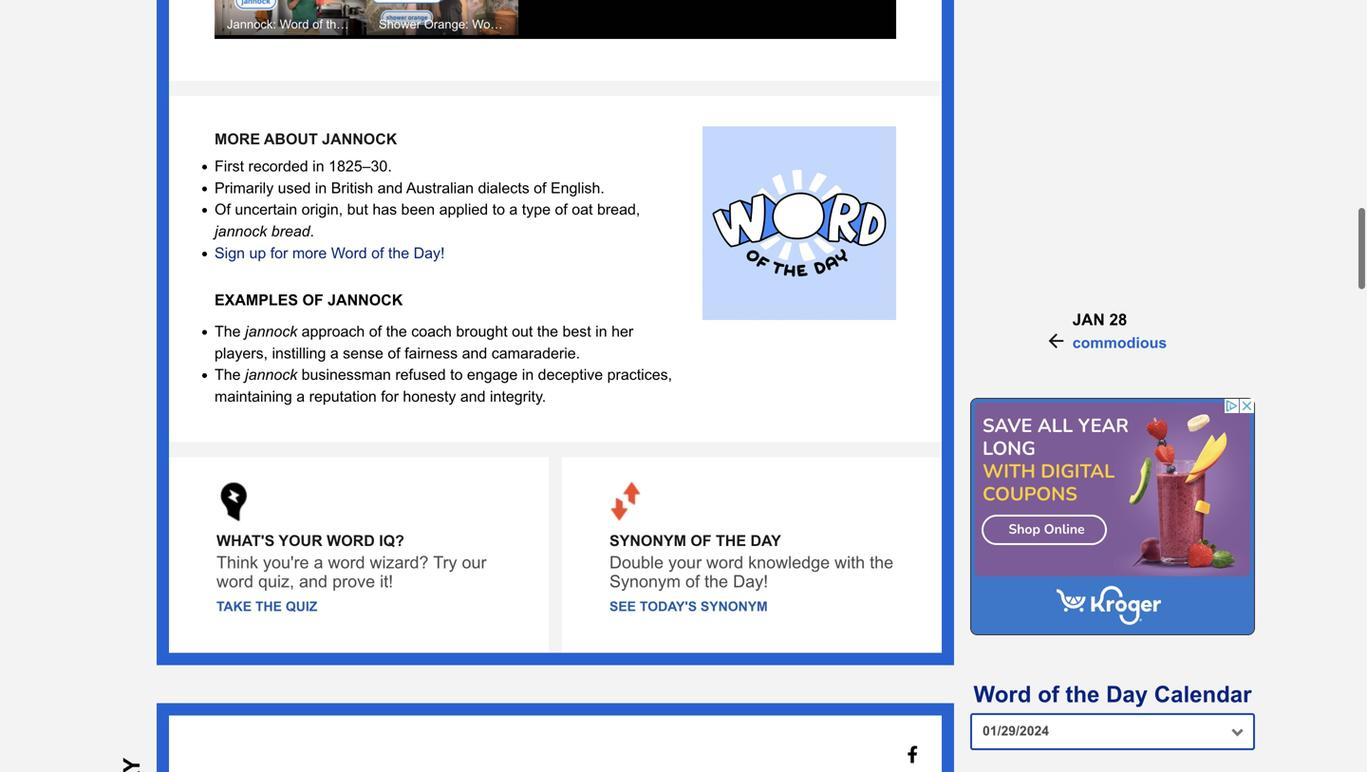 Task type: vqa. For each thing, say whether or not it's contained in the screenshot.
Vv link for Words that start with:
no



Task type: describe. For each thing, give the bounding box(es) containing it.
commodious
[[1073, 334, 1168, 351]]

in down more about jannock
[[313, 157, 324, 174]]

coach
[[411, 322, 452, 339]]

practices,
[[607, 365, 672, 382]]

honesty
[[403, 387, 456, 404]]

of left day
[[1038, 682, 1060, 707]]

calendar
[[1155, 682, 1252, 707]]

reputation
[[309, 387, 377, 404]]

our
[[462, 552, 487, 571]]

of down the has
[[371, 244, 384, 261]]

brought
[[456, 322, 508, 339]]

your
[[669, 552, 702, 571]]

synonym
[[610, 571, 681, 590]]

and inside approach of the coach brought out the best in her players, instilling a sense of fairness and camaraderie.
[[462, 344, 487, 361]]

double
[[610, 552, 664, 571]]

word
[[327, 531, 375, 548]]

sign up for more word of the day! link
[[215, 244, 445, 261]]

word inside 'synonym of the day double your word knowledge with the synonym of the day! see today's synonym'
[[707, 552, 744, 571]]

of for synonym of the day double your word knowledge with the synonym of the day! see today's synonym
[[691, 531, 712, 548]]

dialects
[[478, 178, 530, 196]]

more
[[292, 244, 327, 261]]

to inside first recorded in 1825–30. primarily used in british and australian dialects of english. of uncertain origin, but has been applied to a type of oat bread, jannock bread . sign up for more word of the day!
[[493, 200, 505, 217]]

more about jannock
[[215, 130, 397, 147]]

jannock down examples
[[245, 322, 297, 339]]

of up the type
[[534, 178, 547, 196]]

uncertain
[[235, 200, 297, 217]]

the jannock for businessman refused to engage in deceptive practices, maintaining a reputation for honesty and integrity.
[[215, 365, 297, 382]]

recorded
[[248, 157, 308, 174]]

the right with
[[870, 552, 894, 571]]

1 vertical spatial word
[[974, 682, 1032, 707]]

what's your word iq? think you're a word wizard? try our word quiz, and prove it! take the quiz
[[217, 531, 487, 613]]

with
[[835, 552, 865, 571]]

quiz
[[286, 598, 317, 613]]

a inside what's your word iq? think you're a word wizard? try our word quiz, and prove it! take the quiz
[[314, 552, 323, 571]]

instilling
[[272, 344, 326, 361]]

the inside 'synonym of the day double your word knowledge with the synonym of the day! see today's synonym'
[[716, 531, 747, 548]]

of up sense
[[369, 322, 382, 339]]

type
[[522, 200, 551, 217]]

take
[[217, 598, 252, 613]]

you're
[[263, 552, 309, 571]]

approach
[[302, 322, 365, 339]]

word of the day calendar
[[974, 682, 1252, 707]]

for inside businessman refused to engage in deceptive practices, maintaining a reputation for honesty and integrity.
[[381, 387, 399, 404]]

iq?
[[379, 531, 404, 548]]

the right 'your'
[[705, 571, 729, 590]]

the up the camaraderie.
[[537, 322, 558, 339]]

1 vertical spatial synonym
[[701, 598, 768, 613]]

jannock up '1825–30.'
[[322, 130, 397, 147]]

approach of the coach brought out the best in her players, instilling a sense of fairness and camaraderie.
[[215, 322, 634, 361]]

quiz icon image
[[217, 480, 251, 522]]

take the quiz link
[[217, 598, 317, 613]]

more
[[215, 130, 260, 147]]

wizard?
[[370, 552, 429, 571]]

best
[[563, 322, 591, 339]]

up
[[249, 244, 266, 261]]

.
[[310, 222, 314, 239]]

a inside first recorded in 1825–30. primarily used in british and australian dialects of english. of uncertain origin, but has been applied to a type of oat bread, jannock bread . sign up for more word of the day!
[[509, 200, 518, 217]]

see today's synonym link
[[610, 598, 768, 613]]

in up origin,
[[315, 178, 327, 196]]

integrity.
[[490, 387, 546, 404]]

your
[[279, 531, 323, 548]]

maintaining
[[215, 387, 292, 404]]

but
[[347, 200, 368, 217]]

first recorded in 1825–30. primarily used in british and australian dialects of english. of uncertain origin, but has been applied to a type of oat bread, jannock bread . sign up for more word of the day!
[[215, 157, 640, 261]]

1825–30.
[[329, 157, 392, 174]]

today's
[[640, 598, 697, 613]]

british
[[331, 178, 373, 196]]

bread,
[[597, 200, 640, 217]]

arrows pointing up and down image
[[610, 480, 644, 522]]

knowledge
[[748, 552, 830, 571]]

english.
[[551, 178, 605, 196]]

engage
[[467, 365, 518, 382]]

word of the day promo image
[[703, 125, 897, 319]]

of inside 'synonym of the day double your word knowledge with the synonym of the day! see today's synonym'
[[686, 571, 700, 590]]

first
[[215, 157, 244, 174]]

camaraderie.
[[492, 344, 580, 361]]

out
[[512, 322, 533, 339]]

the left coach
[[386, 322, 407, 339]]



Task type: locate. For each thing, give the bounding box(es) containing it.
day
[[1107, 682, 1148, 707]]

in left her at the top of the page
[[596, 322, 607, 339]]

a left reputation
[[297, 387, 305, 404]]

synonym
[[610, 531, 687, 548], [701, 598, 768, 613]]

in inside businessman refused to engage in deceptive practices, maintaining a reputation for honesty and integrity.
[[522, 365, 534, 382]]

australian
[[406, 178, 474, 196]]

fairness
[[405, 344, 458, 361]]

businessman refused to engage in deceptive practices, maintaining a reputation for honesty and integrity.
[[215, 365, 672, 404]]

refused
[[395, 365, 446, 382]]

word right 'your'
[[707, 552, 744, 571]]

advertisement element
[[971, 398, 1256, 635]]

see
[[610, 598, 636, 613]]

and inside businessman refused to engage in deceptive practices, maintaining a reputation for honesty and integrity.
[[460, 387, 486, 404]]

of
[[534, 178, 547, 196], [555, 200, 568, 217], [371, 244, 384, 261], [369, 322, 382, 339], [388, 344, 400, 361], [686, 571, 700, 590], [1038, 682, 1060, 707]]

1 the from the top
[[215, 322, 241, 339]]

of for examples of jannock
[[302, 291, 324, 308]]

None text field
[[971, 713, 1256, 750]]

to down fairness
[[450, 365, 463, 382]]

the jannock
[[215, 322, 297, 339], [215, 365, 297, 382]]

the inside what's your word iq? think you're a word wizard? try our word quiz, and prove it! take the quiz
[[255, 598, 282, 613]]

jan
[[1073, 311, 1105, 329]]

word
[[331, 244, 367, 261], [974, 682, 1032, 707]]

0 horizontal spatial to
[[450, 365, 463, 382]]

examples of jannock
[[215, 291, 403, 308]]

1 vertical spatial the jannock
[[215, 365, 297, 382]]

synonym up double
[[610, 531, 687, 548]]

word
[[328, 552, 365, 571], [707, 552, 744, 571], [217, 571, 254, 590]]

jannock
[[322, 130, 397, 147], [215, 222, 267, 239], [245, 322, 297, 339], [245, 365, 297, 382]]

to
[[493, 200, 505, 217], [450, 365, 463, 382]]

in down the camaraderie.
[[522, 365, 534, 382]]

the up players,
[[215, 322, 241, 339]]

to down dialects
[[493, 200, 505, 217]]

and up quiz
[[299, 571, 328, 590]]

the left day
[[1066, 682, 1100, 707]]

what's
[[217, 531, 275, 548]]

1 horizontal spatial synonym
[[701, 598, 768, 613]]

the for businessman refused to engage in deceptive practices, maintaining a reputation for honesty and integrity.
[[215, 365, 241, 382]]

the
[[388, 244, 409, 261], [386, 322, 407, 339], [537, 322, 558, 339], [870, 552, 894, 571], [705, 571, 729, 590], [1066, 682, 1100, 707]]

2 horizontal spatial word
[[707, 552, 744, 571]]

a inside businessman refused to engage in deceptive practices, maintaining a reputation for honesty and integrity.
[[297, 387, 305, 404]]

28
[[1110, 311, 1128, 329]]

origin,
[[302, 200, 343, 217]]

a inside approach of the coach brought out the best in her players, instilling a sense of fairness and camaraderie.
[[330, 344, 339, 361]]

the jannock up maintaining on the left bottom of the page
[[215, 365, 297, 382]]

jannock up sign
[[215, 222, 267, 239]]

a left the type
[[509, 200, 518, 217]]

in
[[313, 157, 324, 174], [315, 178, 327, 196], [596, 322, 607, 339], [522, 365, 534, 382]]

of right sense
[[388, 344, 400, 361]]

0 vertical spatial day!
[[414, 244, 445, 261]]

businessman
[[302, 365, 391, 382]]

and down the engage
[[460, 387, 486, 404]]

bread
[[271, 222, 310, 239]]

of up 'your'
[[691, 531, 712, 548]]

0 vertical spatial the jannock
[[215, 322, 297, 339]]

sign
[[215, 244, 245, 261]]

about
[[264, 130, 318, 147]]

0 vertical spatial synonym
[[610, 531, 687, 548]]

and up the has
[[378, 178, 403, 196]]

the for approach of the coach brought out the best in her players, instilling a sense of fairness and camaraderie.
[[215, 322, 241, 339]]

1 vertical spatial for
[[381, 387, 399, 404]]

in inside approach of the coach brought out the best in her players, instilling a sense of fairness and camaraderie.
[[596, 322, 607, 339]]

0 vertical spatial to
[[493, 200, 505, 217]]

has
[[373, 200, 397, 217]]

0 horizontal spatial day!
[[414, 244, 445, 261]]

0 horizontal spatial of
[[302, 291, 324, 308]]

the
[[716, 531, 747, 548], [255, 598, 282, 613]]

applied
[[439, 200, 488, 217]]

1 horizontal spatial of
[[691, 531, 712, 548]]

of
[[302, 291, 324, 308], [691, 531, 712, 548]]

for
[[270, 244, 288, 261], [381, 387, 399, 404]]

a
[[509, 200, 518, 217], [330, 344, 339, 361], [297, 387, 305, 404], [314, 552, 323, 571]]

for down refused
[[381, 387, 399, 404]]

1 horizontal spatial to
[[493, 200, 505, 217]]

the down the has
[[388, 244, 409, 261]]

of up see today's synonym link
[[686, 571, 700, 590]]

the jannock for approach of the coach brought out the best in her players, instilling a sense of fairness and camaraderie.
[[215, 322, 297, 339]]

and down brought
[[462, 344, 487, 361]]

2 the from the top
[[215, 365, 241, 382]]

1 horizontal spatial word
[[328, 552, 365, 571]]

0 vertical spatial for
[[270, 244, 288, 261]]

day!
[[414, 244, 445, 261], [733, 571, 768, 590]]

and
[[378, 178, 403, 196], [462, 344, 487, 361], [460, 387, 486, 404], [299, 571, 328, 590]]

day! down day
[[733, 571, 768, 590]]

day
[[751, 531, 781, 548]]

of inside 'synonym of the day double your word knowledge with the synonym of the day! see today's synonym'
[[691, 531, 712, 548]]

deceptive
[[538, 365, 603, 382]]

try
[[433, 552, 457, 571]]

to inside businessman refused to engage in deceptive practices, maintaining a reputation for honesty and integrity.
[[450, 365, 463, 382]]

of left oat
[[555, 200, 568, 217]]

used
[[278, 178, 311, 196]]

think
[[217, 552, 258, 571]]

jan 28 commodious
[[1073, 311, 1168, 351]]

0 horizontal spatial synonym
[[610, 531, 687, 548]]

1 vertical spatial of
[[691, 531, 712, 548]]

0 vertical spatial word
[[331, 244, 367, 261]]

for right up
[[270, 244, 288, 261]]

oat
[[572, 200, 593, 217]]

a down approach
[[330, 344, 339, 361]]

for inside first recorded in 1825–30. primarily used in british and australian dialects of english. of uncertain origin, but has been applied to a type of oat bread, jannock bread . sign up for more word of the day!
[[270, 244, 288, 261]]

word up take
[[217, 571, 254, 590]]

0 horizontal spatial word
[[331, 244, 367, 261]]

1 horizontal spatial the
[[716, 531, 747, 548]]

synonym right today's
[[701, 598, 768, 613]]

primarily
[[215, 178, 274, 196]]

1 vertical spatial to
[[450, 365, 463, 382]]

the left day
[[716, 531, 747, 548]]

of up approach
[[302, 291, 324, 308]]

1 vertical spatial the
[[255, 598, 282, 613]]

1 horizontal spatial for
[[381, 387, 399, 404]]

word inside first recorded in 1825–30. primarily used in british and australian dialects of english. of uncertain origin, but has been applied to a type of oat bread, jannock bread . sign up for more word of the day!
[[331, 244, 367, 261]]

her
[[612, 322, 634, 339]]

1 the jannock from the top
[[215, 322, 297, 339]]

synonym of the day double your word knowledge with the synonym of the day! see today's synonym
[[610, 531, 894, 613]]

prove
[[332, 571, 375, 590]]

the down players,
[[215, 365, 241, 382]]

the
[[215, 322, 241, 339], [215, 365, 241, 382]]

day! inside first recorded in 1825–30. primarily used in british and australian dialects of english. of uncertain origin, but has been applied to a type of oat bread, jannock bread . sign up for more word of the day!
[[414, 244, 445, 261]]

of
[[215, 200, 231, 217]]

jannock inside first recorded in 1825–30. primarily used in british and australian dialects of english. of uncertain origin, but has been applied to a type of oat bread, jannock bread . sign up for more word of the day!
[[215, 222, 267, 239]]

day! down the been at the top left of the page
[[414, 244, 445, 261]]

day! inside 'synonym of the day double your word knowledge with the synonym of the day! see today's synonym'
[[733, 571, 768, 590]]

0 horizontal spatial word
[[217, 571, 254, 590]]

quiz,
[[258, 571, 294, 590]]

jannock
[[328, 291, 403, 308]]

players,
[[215, 344, 268, 361]]

1 vertical spatial the
[[215, 365, 241, 382]]

0 horizontal spatial for
[[270, 244, 288, 261]]

jannock up maintaining on the left bottom of the page
[[245, 365, 297, 382]]

0 vertical spatial the
[[716, 531, 747, 548]]

the inside first recorded in 1825–30. primarily used in british and australian dialects of english. of uncertain origin, but has been applied to a type of oat bread, jannock bread . sign up for more word of the day!
[[388, 244, 409, 261]]

the jannock up players,
[[215, 322, 297, 339]]

and inside first recorded in 1825–30. primarily used in british and australian dialects of english. of uncertain origin, but has been applied to a type of oat bread, jannock bread . sign up for more word of the day!
[[378, 178, 403, 196]]

0 horizontal spatial the
[[255, 598, 282, 613]]

word down word
[[328, 552, 365, 571]]

0 vertical spatial of
[[302, 291, 324, 308]]

sense
[[343, 344, 384, 361]]

1 horizontal spatial day!
[[733, 571, 768, 590]]

2 the jannock from the top
[[215, 365, 297, 382]]

1 vertical spatial day!
[[733, 571, 768, 590]]

0 vertical spatial the
[[215, 322, 241, 339]]

examples
[[215, 291, 298, 308]]

it!
[[380, 571, 393, 590]]

the down the 'quiz,'
[[255, 598, 282, 613]]

been
[[401, 200, 435, 217]]

and inside what's your word iq? think you're a word wizard? try our word quiz, and prove it! take the quiz
[[299, 571, 328, 590]]

a down your
[[314, 552, 323, 571]]

1 horizontal spatial word
[[974, 682, 1032, 707]]



